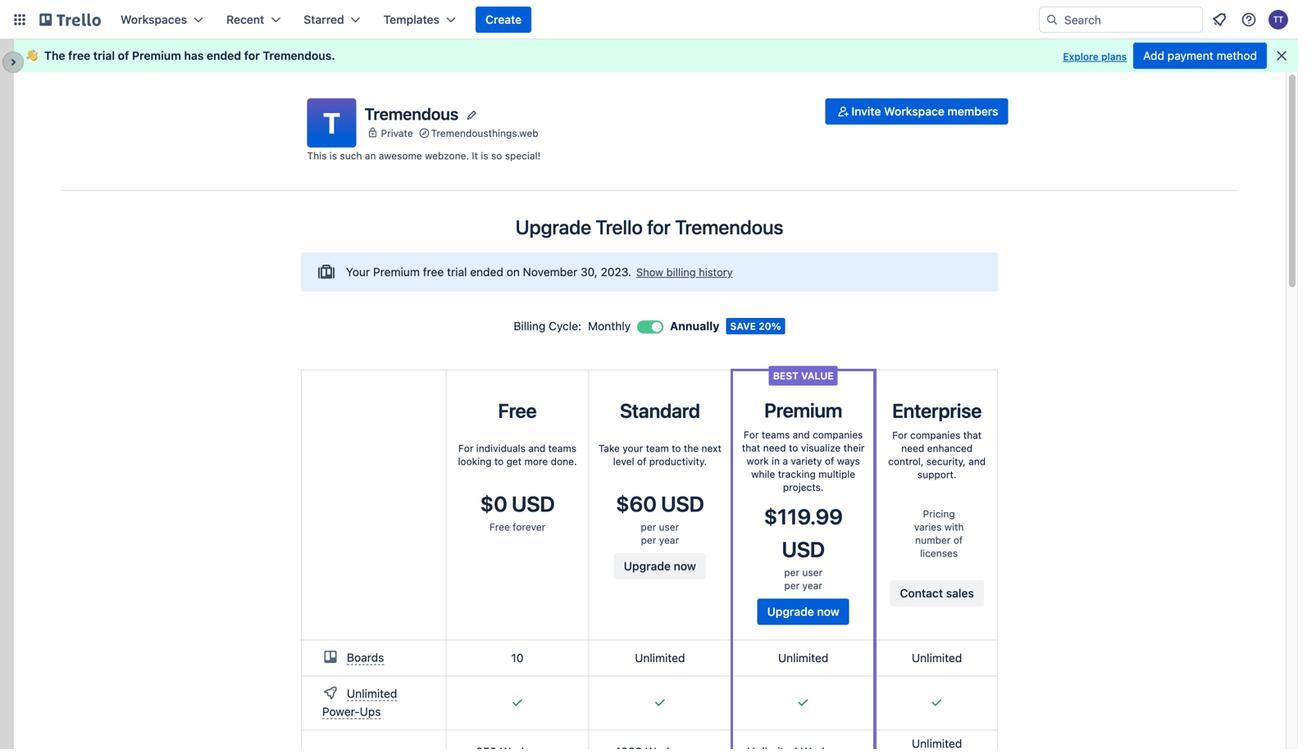 Task type: locate. For each thing, give the bounding box(es) containing it.
upgrade up the november
[[515, 216, 591, 239]]

1 horizontal spatial ended
[[470, 265, 503, 279]]

that inside enterprise for companies that need enhanced control, security, and support.
[[963, 430, 982, 441]]

need up in
[[763, 442, 786, 454]]

history
[[699, 266, 733, 278]]

free inside banner
[[68, 49, 90, 62]]

add
[[1143, 49, 1164, 62]]

2 vertical spatial premium
[[764, 399, 842, 422]]

1 vertical spatial for
[[647, 216, 671, 239]]

0 horizontal spatial premium
[[132, 49, 181, 62]]

upgrade now button
[[614, 554, 706, 580], [757, 599, 849, 625]]

individuals
[[476, 443, 526, 454]]

show billing history button
[[636, 264, 733, 281]]

1 horizontal spatial upgrade now
[[767, 605, 839, 619]]

year inside $119.99 usd per user per year
[[802, 580, 822, 592]]

0 horizontal spatial upgrade now button
[[614, 554, 706, 580]]

1 vertical spatial trial
[[447, 265, 467, 279]]

companies up their
[[813, 429, 863, 441]]

usd down '$119.99'
[[782, 537, 825, 562]]

cycle
[[549, 319, 578, 333]]

invite
[[851, 105, 881, 118]]

free for premium
[[423, 265, 444, 279]]

1 horizontal spatial teams
[[762, 429, 790, 441]]

0 horizontal spatial companies
[[813, 429, 863, 441]]

0 vertical spatial upgrade
[[515, 216, 591, 239]]

need inside premium for teams and companies that need to visualize their work in a variety of ways while tracking multiple projects.
[[763, 442, 786, 454]]

that inside premium for teams and companies that need to visualize their work in a variety of ways while tracking multiple projects.
[[742, 442, 760, 454]]

1 horizontal spatial free
[[423, 265, 444, 279]]

to down 'individuals'
[[494, 456, 504, 467]]

year
[[659, 535, 679, 546], [802, 580, 822, 592]]

0 vertical spatial that
[[963, 430, 982, 441]]

teams
[[762, 429, 790, 441], [548, 443, 577, 454]]

enterprise for companies that need enhanced control, security, and support.
[[888, 399, 986, 481]]

of inside take your team to the next level of productivity.
[[637, 456, 646, 467]]

premium down workspaces
[[132, 49, 181, 62]]

awesome
[[379, 150, 422, 162]]

1 horizontal spatial for
[[647, 216, 671, 239]]

explore
[[1063, 51, 1099, 62]]

now down $60 usd per user per year
[[674, 560, 696, 573]]

enterprise
[[892, 399, 982, 422]]

for inside enterprise for companies that need enhanced control, security, and support.
[[892, 430, 907, 441]]

projects.
[[783, 482, 824, 493]]

ended right has
[[207, 49, 241, 62]]

1 vertical spatial upgrade
[[624, 560, 671, 573]]

upgrade for $119.99 usd
[[767, 605, 814, 619]]

in
[[772, 456, 780, 467]]

save
[[730, 321, 756, 332]]

teams up in
[[762, 429, 790, 441]]

2 horizontal spatial premium
[[764, 399, 842, 422]]

2 horizontal spatial usd
[[782, 537, 825, 562]]

for for enterprise
[[892, 430, 907, 441]]

of inside banner
[[118, 49, 129, 62]]

trial
[[93, 49, 115, 62], [447, 265, 467, 279]]

primary element
[[0, 0, 1298, 39]]

1 vertical spatial and
[[528, 443, 546, 454]]

$60 usd per user per year
[[616, 492, 704, 546]]

0 horizontal spatial to
[[494, 456, 504, 467]]

usd inside $119.99 usd per user per year
[[782, 537, 825, 562]]

t
[[323, 106, 340, 140]]

0 horizontal spatial upgrade now
[[624, 560, 696, 573]]

1 horizontal spatial upgrade now button
[[757, 599, 849, 625]]

so
[[491, 150, 502, 162]]

free right the at the top left of page
[[68, 49, 90, 62]]

teams up done.
[[548, 443, 577, 454]]

1 horizontal spatial trial
[[447, 265, 467, 279]]

0 horizontal spatial trial
[[93, 49, 115, 62]]

2 vertical spatial upgrade
[[767, 605, 814, 619]]

your
[[346, 265, 370, 279]]

2 vertical spatial tremendous
[[675, 216, 783, 239]]

upgrade for $60 usd
[[624, 560, 671, 573]]

wave image
[[26, 48, 38, 63]]

0 horizontal spatial and
[[528, 443, 546, 454]]

of down the with on the right bottom
[[953, 535, 963, 546]]

Search field
[[1039, 7, 1203, 33]]

1 horizontal spatial companies
[[910, 430, 960, 441]]

contact
[[900, 587, 943, 600]]

0 vertical spatial tremendous
[[263, 49, 332, 62]]

1 horizontal spatial user
[[802, 567, 823, 579]]

0 vertical spatial and
[[793, 429, 810, 441]]

is right it
[[481, 150, 488, 162]]

usd inside $0 usd free forever
[[512, 492, 555, 517]]

1 horizontal spatial is
[[481, 150, 488, 162]]

need inside enterprise for companies that need enhanced control, security, and support.
[[901, 443, 924, 454]]

companies inside premium for teams and companies that need to visualize their work in a variety of ways while tracking multiple projects.
[[813, 429, 863, 441]]

upgrade now down $60 usd per user per year
[[624, 560, 696, 573]]

usd up "forever"
[[512, 492, 555, 517]]

that up 'work'
[[742, 442, 760, 454]]

show
[[636, 266, 663, 278]]

1 vertical spatial upgrade now
[[767, 605, 839, 619]]

and up visualize in the bottom right of the page
[[793, 429, 810, 441]]

user for $60
[[659, 522, 679, 533]]

banner
[[13, 39, 1298, 72]]

0 horizontal spatial ended
[[207, 49, 241, 62]]

1 horizontal spatial tremendous
[[364, 104, 459, 123]]

user down '$119.99'
[[802, 567, 823, 579]]

an
[[365, 150, 376, 162]]

0 horizontal spatial need
[[763, 442, 786, 454]]

for up looking
[[458, 443, 473, 454]]

1 vertical spatial ended
[[470, 265, 503, 279]]

ended
[[207, 49, 241, 62], [470, 265, 503, 279]]

of down your
[[637, 456, 646, 467]]

1 is from the left
[[329, 150, 337, 162]]

recent button
[[217, 7, 291, 33]]

1 horizontal spatial to
[[672, 443, 681, 454]]

1 horizontal spatial upgrade
[[624, 560, 671, 573]]

unlimited power-ups
[[322, 687, 397, 719]]

free
[[68, 49, 90, 62], [423, 265, 444, 279]]

usd inside $60 usd per user per year
[[661, 492, 704, 517]]

premium
[[132, 49, 181, 62], [373, 265, 420, 279], [764, 399, 842, 422]]

next
[[702, 443, 721, 454]]

free inside $0 usd free forever
[[489, 522, 510, 533]]

year down '$119.99'
[[802, 580, 822, 592]]

free right the your
[[423, 265, 444, 279]]

for inside premium for teams and companies that need to visualize their work in a variety of ways while tracking multiple projects.
[[744, 429, 759, 441]]

now for $60 usd
[[674, 560, 696, 573]]

to up productivity.
[[672, 443, 681, 454]]

1 vertical spatial that
[[742, 442, 760, 454]]

need up control,
[[901, 443, 924, 454]]

tremendous up history
[[675, 216, 783, 239]]

varies
[[914, 522, 942, 533]]

0 vertical spatial user
[[659, 522, 679, 533]]

1 vertical spatial year
[[802, 580, 822, 592]]

0 horizontal spatial that
[[742, 442, 760, 454]]

now for $119.99 usd
[[817, 605, 839, 619]]

0 horizontal spatial year
[[659, 535, 679, 546]]

special!
[[505, 150, 541, 162]]

of inside premium for teams and companies that need to visualize their work in a variety of ways while tracking multiple projects.
[[825, 456, 834, 467]]

their
[[844, 442, 865, 454]]

0 vertical spatial free
[[68, 49, 90, 62]]

1 vertical spatial upgrade now button
[[757, 599, 849, 625]]

2 horizontal spatial to
[[789, 442, 798, 454]]

1 horizontal spatial now
[[817, 605, 839, 619]]

1 horizontal spatial and
[[793, 429, 810, 441]]

upgrade now down $119.99 usd per user per year
[[767, 605, 839, 619]]

1 horizontal spatial for
[[744, 429, 759, 441]]

1 horizontal spatial need
[[901, 443, 924, 454]]

visualize
[[801, 442, 841, 454]]

0 vertical spatial year
[[659, 535, 679, 546]]

for down recent dropdown button on the top
[[244, 49, 260, 62]]

of up multiple
[[825, 456, 834, 467]]

upgrade down $60 usd per user per year
[[624, 560, 671, 573]]

trial left on
[[447, 265, 467, 279]]

to inside the for individuals and teams looking to get more done.
[[494, 456, 504, 467]]

banner containing 👋
[[13, 39, 1298, 72]]

and up the more
[[528, 443, 546, 454]]

user inside $119.99 usd per user per year
[[802, 567, 823, 579]]

0 horizontal spatial is
[[329, 150, 337, 162]]

0 horizontal spatial tremendous
[[263, 49, 332, 62]]

of inside pricing varies with number of licenses
[[953, 535, 963, 546]]

is right this
[[329, 150, 337, 162]]

0 horizontal spatial for
[[458, 443, 473, 454]]

more
[[524, 456, 548, 467]]

now down $119.99 usd per user per year
[[817, 605, 839, 619]]

1 vertical spatial free
[[423, 265, 444, 279]]

0 vertical spatial for
[[244, 49, 260, 62]]

boards
[[347, 651, 384, 665]]

your premium free trial ended on november 30, 2023. show billing history
[[346, 265, 733, 279]]

and
[[793, 429, 810, 441], [528, 443, 546, 454], [968, 456, 986, 467]]

2 horizontal spatial upgrade
[[767, 605, 814, 619]]

forever
[[513, 522, 545, 533]]

take your team to the next level of productivity.
[[598, 443, 721, 467]]

that up enhanced
[[963, 430, 982, 441]]

0 vertical spatial premium
[[132, 49, 181, 62]]

user inside $60 usd per user per year
[[659, 522, 679, 533]]

upgrade now button for $119.99 usd
[[757, 599, 849, 625]]

ended inside banner
[[207, 49, 241, 62]]

1 vertical spatial user
[[802, 567, 823, 579]]

upgrade now for $119.99 usd
[[767, 605, 839, 619]]

0 vertical spatial upgrade now button
[[614, 554, 706, 580]]

to inside premium for teams and companies that need to visualize their work in a variety of ways while tracking multiple projects.
[[789, 442, 798, 454]]

unlimited
[[635, 651, 685, 665], [778, 651, 828, 665], [912, 651, 962, 665], [347, 687, 397, 701]]

year inside $60 usd per user per year
[[659, 535, 679, 546]]

$119.99
[[764, 504, 843, 529]]

for inside the for individuals and teams looking to get more done.
[[458, 443, 473, 454]]

1 vertical spatial tremendous
[[364, 104, 459, 123]]

companies up enhanced
[[910, 430, 960, 441]]

upgrade now button down $60 usd per user per year
[[614, 554, 706, 580]]

0 vertical spatial teams
[[762, 429, 790, 441]]

is
[[329, 150, 337, 162], [481, 150, 488, 162]]

for inside banner
[[244, 49, 260, 62]]

upgrade down $119.99 usd per user per year
[[767, 605, 814, 619]]

tremendous up private
[[364, 104, 459, 123]]

tremendous down starred
[[263, 49, 332, 62]]

premium up visualize in the bottom right of the page
[[764, 399, 842, 422]]

1 horizontal spatial that
[[963, 430, 982, 441]]

for up control,
[[892, 430, 907, 441]]

tracking
[[778, 469, 816, 480]]

for individuals and teams looking to get more done.
[[458, 443, 577, 467]]

2 horizontal spatial for
[[892, 430, 907, 441]]

monthly
[[588, 319, 631, 333]]

0 vertical spatial now
[[674, 560, 696, 573]]

premium right the your
[[373, 265, 420, 279]]

0 horizontal spatial for
[[244, 49, 260, 62]]

invite workspace members
[[851, 105, 998, 118]]

upgrade
[[515, 216, 591, 239], [624, 560, 671, 573], [767, 605, 814, 619]]

0 horizontal spatial user
[[659, 522, 679, 533]]

0 vertical spatial upgrade now
[[624, 560, 696, 573]]

0 horizontal spatial now
[[674, 560, 696, 573]]

to up 'variety'
[[789, 442, 798, 454]]

year down productivity.
[[659, 535, 679, 546]]

1 horizontal spatial year
[[802, 580, 822, 592]]

1 vertical spatial now
[[817, 605, 839, 619]]

free up 'individuals'
[[498, 399, 537, 422]]

0 horizontal spatial usd
[[512, 492, 555, 517]]

upgrade now button down $119.99 usd per user per year
[[757, 599, 849, 625]]

and down enhanced
[[968, 456, 986, 467]]

1 vertical spatial free
[[489, 522, 510, 533]]

2 horizontal spatial and
[[968, 456, 986, 467]]

create button
[[476, 7, 531, 33]]

of
[[118, 49, 129, 62], [825, 456, 834, 467], [637, 456, 646, 467], [953, 535, 963, 546]]

licenses
[[920, 548, 958, 559]]

power-
[[322, 705, 360, 719]]

1 horizontal spatial usd
[[661, 492, 704, 517]]

of down workspaces
[[118, 49, 129, 62]]

for up 'work'
[[744, 429, 759, 441]]

trial right the at the top left of page
[[93, 49, 115, 62]]

usd for $0
[[512, 492, 555, 517]]

0 vertical spatial ended
[[207, 49, 241, 62]]

the
[[684, 443, 699, 454]]

0 horizontal spatial teams
[[548, 443, 577, 454]]

0 horizontal spatial free
[[68, 49, 90, 62]]

1 horizontal spatial premium
[[373, 265, 420, 279]]

now
[[674, 560, 696, 573], [817, 605, 839, 619]]

1 vertical spatial teams
[[548, 443, 577, 454]]

0 vertical spatial trial
[[93, 49, 115, 62]]

workspaces
[[121, 13, 187, 26]]

private
[[381, 127, 413, 139]]

to
[[789, 442, 798, 454], [672, 443, 681, 454], [494, 456, 504, 467]]

user down productivity.
[[659, 522, 679, 533]]

ended left on
[[470, 265, 503, 279]]

2 vertical spatial and
[[968, 456, 986, 467]]

for right trello
[[647, 216, 671, 239]]

free down $0 on the left bottom of the page
[[489, 522, 510, 533]]

search image
[[1046, 13, 1059, 26]]

your
[[623, 443, 643, 454]]

usd down productivity.
[[661, 492, 704, 517]]

tremendous
[[263, 49, 332, 62], [364, 104, 459, 123], [675, 216, 783, 239]]

templates button
[[374, 7, 466, 33]]



Task type: vqa. For each thing, say whether or not it's contained in the screenshot.
Product &
no



Task type: describe. For each thing, give the bounding box(es) containing it.
2 is from the left
[[481, 150, 488, 162]]

year for $60
[[659, 535, 679, 546]]

year for $119.99
[[802, 580, 822, 592]]

trial for of
[[93, 49, 115, 62]]

usd for $60
[[661, 492, 704, 517]]

annually
[[670, 319, 719, 333]]

premium inside premium for teams and companies that need to visualize their work in a variety of ways while tracking multiple projects.
[[764, 399, 842, 422]]

invite workspace members button
[[825, 98, 1008, 125]]

tremendousthings.web link
[[431, 125, 538, 141]]

.
[[332, 49, 335, 62]]

user for $119.99
[[802, 567, 823, 579]]

$119.99 usd per user per year
[[764, 504, 843, 592]]

ways
[[837, 456, 860, 467]]

billing
[[514, 319, 546, 333]]

trello
[[596, 216, 643, 239]]

team
[[646, 443, 669, 454]]

sales
[[946, 587, 974, 600]]

november
[[523, 265, 577, 279]]

webzone.
[[425, 150, 469, 162]]

upgrade now for $60 usd
[[624, 560, 696, 573]]

👋 the free trial of premium has ended for tremendous .
[[26, 49, 335, 62]]

security,
[[926, 456, 966, 467]]

sm image
[[835, 103, 851, 120]]

add payment method
[[1143, 49, 1257, 62]]

2 horizontal spatial tremendous
[[675, 216, 783, 239]]

teams inside premium for teams and companies that need to visualize their work in a variety of ways while tracking multiple projects.
[[762, 429, 790, 441]]

level
[[613, 456, 634, 467]]

and inside the for individuals and teams looking to get more done.
[[528, 443, 546, 454]]

upgrade now button for $60 usd
[[614, 554, 706, 580]]

plans
[[1101, 51, 1127, 62]]

pricing
[[923, 508, 955, 520]]

take
[[598, 443, 620, 454]]

get
[[506, 456, 522, 467]]

contact sales link
[[890, 581, 984, 607]]

20%
[[759, 321, 781, 332]]

such
[[340, 150, 362, 162]]

this
[[307, 150, 327, 162]]

unlimited inside unlimited power-ups
[[347, 687, 397, 701]]

$0
[[480, 492, 507, 517]]

upgrade trello for tremendous
[[515, 216, 783, 239]]

open information menu image
[[1241, 11, 1257, 28]]

contact sales
[[900, 587, 974, 600]]

teams inside the for individuals and teams looking to get more done.
[[548, 443, 577, 454]]

this is such an awesome webzone. it is so special!
[[307, 150, 541, 162]]

t button
[[307, 98, 356, 148]]

standard
[[620, 399, 700, 422]]

companies inside enterprise for companies that need enhanced control, security, and support.
[[910, 430, 960, 441]]

billing
[[666, 266, 696, 278]]

usd for $119.99
[[782, 537, 825, 562]]

templates
[[384, 13, 440, 26]]

work
[[747, 456, 769, 467]]

pricing varies with number of licenses
[[914, 508, 964, 559]]

create
[[485, 13, 522, 26]]

0 horizontal spatial upgrade
[[515, 216, 591, 239]]

10
[[511, 651, 524, 665]]

explore plans
[[1063, 51, 1127, 62]]

:
[[578, 319, 581, 333]]

while
[[751, 469, 775, 480]]

premium inside banner
[[132, 49, 181, 62]]

members
[[947, 105, 998, 118]]

30,
[[581, 265, 598, 279]]

support.
[[917, 469, 956, 481]]

tremendousthings.web
[[431, 127, 538, 139]]

and inside premium for teams and companies that need to visualize their work in a variety of ways while tracking multiple projects.
[[793, 429, 810, 441]]

1 vertical spatial premium
[[373, 265, 420, 279]]

done.
[[551, 456, 577, 467]]

control,
[[888, 456, 924, 467]]

method
[[1216, 49, 1257, 62]]

👋
[[26, 49, 38, 62]]

save 20%
[[730, 321, 781, 332]]

on
[[506, 265, 520, 279]]

and inside enterprise for companies that need enhanced control, security, and support.
[[968, 456, 986, 467]]

variety
[[791, 456, 822, 467]]

to inside take your team to the next level of productivity.
[[672, 443, 681, 454]]

with
[[944, 522, 964, 533]]

number
[[915, 535, 951, 546]]

free for the
[[68, 49, 90, 62]]

the
[[44, 49, 65, 62]]

ups
[[360, 705, 381, 719]]

payment
[[1167, 49, 1213, 62]]

terry turtle (terryturtle) image
[[1269, 10, 1288, 30]]

$0 usd free forever
[[480, 492, 555, 533]]

$60
[[616, 492, 657, 517]]

2023.
[[601, 265, 631, 279]]

0 notifications image
[[1210, 10, 1229, 30]]

0 vertical spatial free
[[498, 399, 537, 422]]

explore plans button
[[1063, 47, 1127, 66]]

tremendous inside banner
[[263, 49, 332, 62]]

back to home image
[[39, 7, 101, 33]]

recent
[[226, 13, 264, 26]]

for for premium
[[744, 429, 759, 441]]

starred
[[304, 13, 344, 26]]

billing cycle : monthly
[[514, 319, 631, 333]]

workspace
[[884, 105, 944, 118]]

premium for teams and companies that need to visualize their work in a variety of ways while tracking multiple projects.
[[742, 399, 865, 493]]

it
[[472, 150, 478, 162]]

trial for ended
[[447, 265, 467, 279]]

productivity.
[[649, 456, 707, 467]]

workspaces button
[[111, 7, 213, 33]]

has
[[184, 49, 204, 62]]



